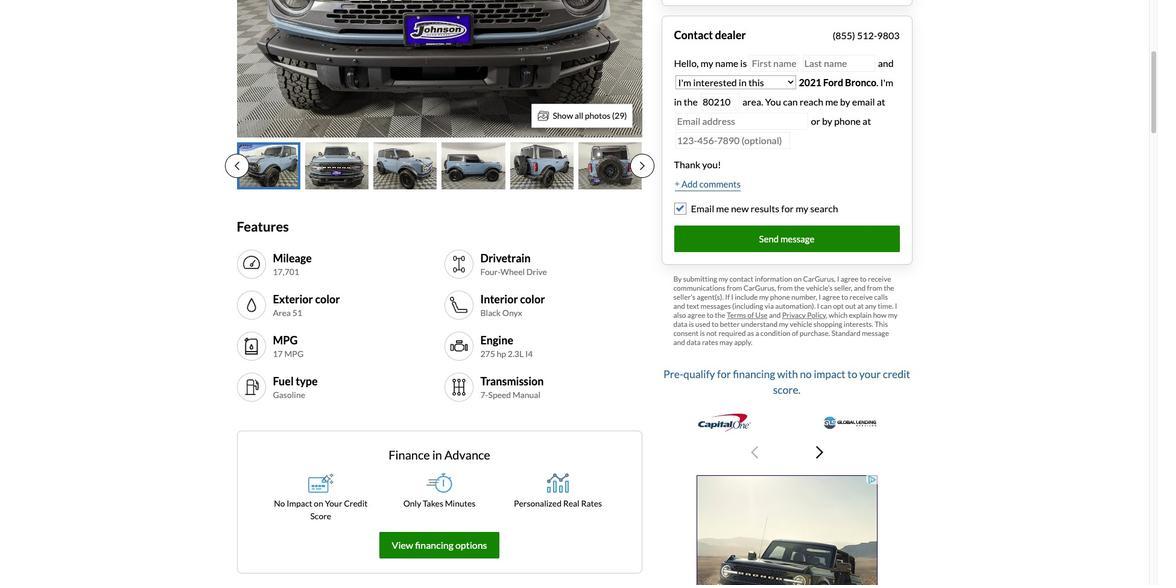 Task type: describe. For each thing, give the bounding box(es) containing it.
by
[[674, 275, 682, 284]]

reach
[[800, 96, 824, 107]]

terms of use link
[[727, 311, 768, 320]]

view vehicle photo 1 image
[[237, 142, 300, 190]]

black
[[481, 308, 501, 318]]

and up i'm
[[877, 57, 894, 68]]

rates
[[581, 499, 602, 509]]

vehicle full photo image
[[237, 0, 642, 137]]

engine image
[[449, 337, 469, 356]]

no
[[274, 499, 285, 509]]

shopping
[[814, 320, 843, 329]]

new
[[731, 203, 749, 214]]

by submitting my contact information on cargurus, i agree to receive communications from cargurus, from the vehicle's seller, and from the seller's agent(s). if i include my phone number, i agree to receive calls and text messages (including via automation). i can opt out at any time. i also agree to the
[[674, 275, 898, 320]]

view financing options button
[[379, 533, 500, 559]]

1 vertical spatial in
[[432, 448, 442, 463]]

finance
[[389, 448, 430, 463]]

only
[[404, 499, 421, 509]]

2021 ford bronco
[[799, 76, 877, 88]]

time.
[[878, 302, 894, 311]]

i right time.
[[896, 302, 898, 311]]

agent(s).
[[697, 293, 724, 302]]

0 horizontal spatial is
[[689, 320, 694, 329]]

to inside , which explain how my data is used to better understand my vehicle shopping interests. this consent is not required as a condition of purchase. standard message and data rates may apply.
[[712, 320, 719, 329]]

for inside pre-qualify for financing with no impact to your credit score.
[[718, 368, 731, 381]]

my left vehicle
[[779, 320, 789, 329]]

0 horizontal spatial can
[[783, 96, 798, 107]]

send message
[[760, 233, 815, 244]]

0 vertical spatial phone
[[835, 115, 861, 126]]

rates
[[702, 338, 719, 347]]

use
[[756, 311, 768, 320]]

photos
[[585, 110, 611, 121]]

to down agent(s).
[[707, 311, 714, 320]]

(855) 512-9803
[[833, 29, 900, 41]]

hello, my name is
[[674, 57, 749, 68]]

,
[[826, 311, 828, 320]]

any
[[866, 302, 877, 311]]

show all photos (29) link
[[532, 104, 633, 128]]

four-
[[481, 267, 501, 277]]

my left the name
[[701, 57, 714, 68]]

Last name field
[[803, 55, 875, 72]]

transmission 7-speed manual
[[481, 375, 544, 400]]

submitting
[[684, 275, 718, 284]]

(including
[[733, 302, 764, 311]]

also
[[674, 311, 687, 320]]

advertisement region
[[697, 475, 878, 585]]

my left search at the right
[[796, 203, 809, 214]]

score.
[[773, 384, 801, 397]]

messages
[[701, 302, 731, 311]]

Zip code field
[[701, 93, 740, 110]]

0 vertical spatial me
[[826, 96, 839, 107]]

plus image
[[675, 181, 680, 187]]

pre-
[[664, 368, 684, 381]]

wheel
[[501, 267, 525, 277]]

apply.
[[735, 338, 753, 347]]

financing inside view financing options button
[[415, 540, 454, 551]]

. i'm in the
[[674, 76, 894, 107]]

credit
[[883, 368, 911, 381]]

view
[[392, 540, 413, 551]]

email
[[853, 96, 875, 107]]

consent
[[674, 329, 699, 338]]

phone inside by submitting my contact information on cargurus, i agree to receive communications from cargurus, from the vehicle's seller, and from the seller's agent(s). if i include my phone number, i agree to receive calls and text messages (including via automation). i can opt out at any time. i also agree to the
[[771, 293, 790, 302]]

interests.
[[844, 320, 874, 329]]

i right if
[[732, 293, 734, 302]]

finance in advance
[[389, 448, 491, 463]]

a
[[756, 329, 760, 338]]

no
[[800, 368, 812, 381]]

thank you!
[[674, 158, 722, 170]]

speed
[[489, 390, 511, 400]]

mileage image
[[242, 255, 261, 274]]

mpg image
[[242, 337, 261, 356]]

explain
[[849, 311, 872, 320]]

drivetrain
[[481, 252, 531, 265]]

name
[[716, 57, 739, 68]]

number,
[[792, 293, 818, 302]]

0 horizontal spatial by
[[823, 115, 833, 126]]

personalized
[[514, 499, 562, 509]]

impact
[[287, 499, 312, 509]]

your
[[860, 368, 881, 381]]

advance
[[445, 448, 491, 463]]

view vehicle photo 2 image
[[305, 142, 369, 190]]

drivetrain four-wheel drive
[[481, 252, 547, 277]]

0 vertical spatial at
[[877, 96, 886, 107]]

interior
[[481, 293, 518, 306]]

and right use
[[769, 311, 781, 320]]

2 from from the left
[[778, 284, 793, 293]]

on inside by submitting my contact information on cargurus, i agree to receive communications from cargurus, from the vehicle's seller, and from the seller's agent(s). if i include my phone number, i agree to receive calls and text messages (including via automation). i can opt out at any time. i also agree to the
[[794, 275, 802, 284]]

results
[[751, 203, 780, 214]]

17,701
[[273, 267, 299, 277]]

exterior color image
[[242, 296, 261, 315]]

or by phone at
[[811, 115, 872, 126]]

can inside by submitting my contact information on cargurus, i agree to receive communications from cargurus, from the vehicle's seller, and from the seller's agent(s). if i include my phone number, i agree to receive calls and text messages (including via automation). i can opt out at any time. i also agree to the
[[821, 302, 832, 311]]

not
[[707, 329, 717, 338]]

view vehicle photo 3 image
[[374, 142, 437, 190]]

bronco
[[846, 76, 877, 88]]

view vehicle photo 6 image
[[579, 142, 642, 190]]

via
[[765, 302, 774, 311]]

required
[[719, 329, 746, 338]]

my right include
[[760, 293, 769, 302]]

i right number,
[[819, 293, 821, 302]]

1 from from the left
[[727, 284, 743, 293]]

9803
[[878, 29, 900, 41]]

hello,
[[674, 57, 699, 68]]

policy
[[808, 311, 826, 320]]

1 horizontal spatial is
[[700, 329, 705, 338]]

0 horizontal spatial cargurus,
[[744, 284, 776, 293]]

1 horizontal spatial cargurus,
[[804, 275, 836, 284]]

manual
[[513, 390, 541, 400]]

as
[[748, 329, 754, 338]]

show
[[553, 110, 573, 121]]

next page image
[[640, 161, 645, 171]]

seller's
[[674, 293, 696, 302]]

seller,
[[835, 284, 853, 293]]

area.
[[743, 96, 764, 107]]

fuel
[[273, 375, 294, 388]]



Task type: locate. For each thing, give the bounding box(es) containing it.
include
[[735, 293, 758, 302]]

51
[[293, 308, 302, 318]]

0 horizontal spatial message
[[781, 233, 815, 244]]

1 horizontal spatial of
[[792, 329, 799, 338]]

the inside . i'm in the
[[684, 96, 698, 107]]

email
[[691, 203, 715, 214]]

Email address email field
[[676, 113, 808, 130]]

0 horizontal spatial color
[[315, 293, 340, 306]]

personalized real rates
[[514, 499, 602, 509]]

17
[[273, 349, 283, 359]]

transmission
[[481, 375, 544, 388]]

by left email
[[841, 96, 851, 107]]

1 vertical spatial phone
[[771, 293, 790, 302]]

contact
[[674, 28, 713, 41]]

0 horizontal spatial in
[[432, 448, 442, 463]]

phone down email
[[835, 115, 861, 126]]

financing right view
[[415, 540, 454, 551]]

2 horizontal spatial agree
[[841, 275, 859, 284]]

is left "used"
[[689, 320, 694, 329]]

1 vertical spatial agree
[[823, 293, 841, 302]]

data left the rates
[[687, 338, 701, 347]]

only takes minutes
[[404, 499, 476, 509]]

calls
[[875, 293, 889, 302]]

message inside , which explain how my data is used to better understand my vehicle shopping interests. this consent is not required as a condition of purchase. standard message and data rates may apply.
[[862, 329, 890, 338]]

mpg right the 17
[[285, 349, 304, 359]]

0 vertical spatial data
[[674, 320, 688, 329]]

and down also
[[674, 338, 686, 347]]

chevron right image
[[816, 445, 823, 460]]

2 vertical spatial agree
[[688, 311, 706, 320]]

used
[[696, 320, 711, 329]]

and right seller,
[[854, 284, 866, 293]]

of left use
[[748, 311, 754, 320]]

to left your
[[848, 368, 858, 381]]

hp
[[497, 349, 506, 359]]

2.3l
[[508, 349, 524, 359]]

0 horizontal spatial phone
[[771, 293, 790, 302]]

financing inside pre-qualify for financing with no impact to your credit score.
[[733, 368, 776, 381]]

fuel type gasoline
[[273, 375, 318, 400]]

which
[[829, 311, 848, 320]]

2 color from the left
[[520, 293, 545, 306]]

1 vertical spatial data
[[687, 338, 701, 347]]

0 vertical spatial mpg
[[273, 334, 298, 347]]

in inside . i'm in the
[[674, 96, 682, 107]]

at right email
[[877, 96, 886, 107]]

on up the score
[[314, 499, 323, 509]]

1 color from the left
[[315, 293, 340, 306]]

0 horizontal spatial of
[[748, 311, 754, 320]]

me
[[826, 96, 839, 107], [717, 203, 730, 214]]

1 vertical spatial message
[[862, 329, 890, 338]]

agree
[[841, 275, 859, 284], [823, 293, 841, 302], [688, 311, 706, 320]]

at
[[877, 96, 886, 107], [863, 115, 872, 126], [858, 302, 864, 311]]

mileage 17,701
[[273, 252, 312, 277]]

0 vertical spatial can
[[783, 96, 798, 107]]

0 horizontal spatial from
[[727, 284, 743, 293]]

information
[[755, 275, 793, 284]]

real
[[563, 499, 580, 509]]

and left text
[[674, 302, 686, 311]]

color inside interior color black onyx
[[520, 293, 545, 306]]

email me new results for my search
[[691, 203, 839, 214]]

contact
[[730, 275, 754, 284]]

view vehicle photo 5 image
[[510, 142, 574, 190]]

1 horizontal spatial by
[[841, 96, 851, 107]]

0 vertical spatial in
[[674, 96, 682, 107]]

0 vertical spatial agree
[[841, 275, 859, 284]]

data down text
[[674, 320, 688, 329]]

0 vertical spatial for
[[782, 203, 794, 214]]

with
[[778, 368, 798, 381]]

0 vertical spatial receive
[[869, 275, 892, 284]]

by right or
[[823, 115, 833, 126]]

impact
[[814, 368, 846, 381]]

is right the name
[[741, 57, 747, 68]]

color inside exterior color area 51
[[315, 293, 340, 306]]

color for interior color
[[520, 293, 545, 306]]

engine 275 hp 2.3l i4
[[481, 334, 533, 359]]

agree up the ,
[[823, 293, 841, 302]]

from up automation).
[[778, 284, 793, 293]]

1 horizontal spatial on
[[794, 275, 802, 284]]

0 vertical spatial message
[[781, 233, 815, 244]]

dealer
[[715, 28, 746, 41]]

First name field
[[750, 55, 799, 72]]

for right results
[[782, 203, 794, 214]]

in down hello,
[[674, 96, 682, 107]]

0 horizontal spatial on
[[314, 499, 323, 509]]

the left terms
[[715, 311, 726, 320]]

comments
[[700, 178, 741, 189]]

to inside pre-qualify for financing with no impact to your credit score.
[[848, 368, 858, 381]]

in right finance on the bottom left
[[432, 448, 442, 463]]

add comments
[[682, 178, 741, 189]]

may
[[720, 338, 733, 347]]

all
[[575, 110, 584, 121]]

1 horizontal spatial color
[[520, 293, 545, 306]]

to up 'which'
[[842, 293, 849, 302]]

send message button
[[674, 226, 900, 252]]

fuel type image
[[242, 378, 261, 397]]

for
[[782, 203, 794, 214], [718, 368, 731, 381]]

of inside , which explain how my data is used to better understand my vehicle shopping interests. this consent is not required as a condition of purchase. standard message and data rates may apply.
[[792, 329, 799, 338]]

score
[[310, 511, 331, 522]]

2 horizontal spatial from
[[868, 284, 883, 293]]

from
[[727, 284, 743, 293], [778, 284, 793, 293], [868, 284, 883, 293]]

1 horizontal spatial me
[[826, 96, 839, 107]]

and
[[877, 57, 894, 68], [854, 284, 866, 293], [674, 302, 686, 311], [769, 311, 781, 320], [674, 338, 686, 347]]

receive up 'explain'
[[850, 293, 873, 302]]

message right send
[[781, 233, 815, 244]]

your
[[325, 499, 343, 509]]

at down email
[[863, 115, 872, 126]]

2021
[[799, 76, 822, 88]]

is
[[741, 57, 747, 68], [689, 320, 694, 329], [700, 329, 705, 338]]

at inside by submitting my contact information on cargurus, i agree to receive communications from cargurus, from the vehicle's seller, and from the seller's agent(s). if i include my phone number, i agree to receive calls and text messages (including via automation). i can opt out at any time. i also agree to the
[[858, 302, 864, 311]]

receive up the calls
[[869, 275, 892, 284]]

1 vertical spatial financing
[[415, 540, 454, 551]]

0 vertical spatial of
[[748, 311, 754, 320]]

cargurus, up number,
[[804, 275, 836, 284]]

at right out
[[858, 302, 864, 311]]

0 horizontal spatial for
[[718, 368, 731, 381]]

text
[[687, 302, 700, 311]]

i left the ,
[[817, 302, 820, 311]]

is left not
[[700, 329, 705, 338]]

1 horizontal spatial can
[[821, 302, 832, 311]]

3 from from the left
[[868, 284, 883, 293]]

search
[[811, 203, 839, 214]]

i4
[[526, 349, 533, 359]]

if
[[726, 293, 730, 302]]

1 horizontal spatial financing
[[733, 368, 776, 381]]

the left zip code field
[[684, 96, 698, 107]]

the up time.
[[884, 284, 895, 293]]

1 vertical spatial receive
[[850, 293, 873, 302]]

i right "vehicle's"
[[837, 275, 840, 284]]

0 horizontal spatial financing
[[415, 540, 454, 551]]

mileage
[[273, 252, 312, 265]]

mpg 17 mpg
[[273, 334, 304, 359]]

on inside the no impact on your credit score
[[314, 499, 323, 509]]

the up automation).
[[795, 284, 805, 293]]

mpg
[[273, 334, 298, 347], [285, 349, 304, 359]]

purchase.
[[800, 329, 831, 338]]

0 horizontal spatial me
[[717, 203, 730, 214]]

cargurus, up via on the bottom
[[744, 284, 776, 293]]

(29)
[[612, 110, 627, 121]]

drivetrain image
[[449, 255, 469, 274]]

me left new
[[717, 203, 730, 214]]

and inside , which explain how my data is used to better understand my vehicle shopping interests. this consent is not required as a condition of purchase. standard message and data rates may apply.
[[674, 338, 686, 347]]

tab list
[[225, 142, 655, 190]]

takes
[[423, 499, 444, 509]]

on
[[794, 275, 802, 284], [314, 499, 323, 509]]

to right seller,
[[860, 275, 867, 284]]

1 horizontal spatial phone
[[835, 115, 861, 126]]

vehicle
[[790, 320, 813, 329]]

mpg up the 17
[[273, 334, 298, 347]]

out
[[846, 302, 856, 311]]

from up 'any'
[[868, 284, 883, 293]]

to right "used"
[[712, 320, 719, 329]]

view vehicle photo 4 image
[[442, 142, 506, 190]]

1 vertical spatial can
[[821, 302, 832, 311]]

.
[[877, 76, 879, 88]]

2 horizontal spatial is
[[741, 57, 747, 68]]

prev page image
[[234, 161, 239, 171]]

message inside button
[[781, 233, 815, 244]]

data
[[674, 320, 688, 329], [687, 338, 701, 347]]

drive
[[527, 267, 547, 277]]

1 vertical spatial me
[[717, 203, 730, 214]]

phone up the terms of use and privacy policy
[[771, 293, 790, 302]]

message down the how
[[862, 329, 890, 338]]

my right the how
[[889, 311, 898, 320]]

interior color image
[[449, 296, 469, 315]]

1 horizontal spatial message
[[862, 329, 890, 338]]

credit
[[344, 499, 368, 509]]

can
[[783, 96, 798, 107], [821, 302, 832, 311]]

1 vertical spatial by
[[823, 115, 833, 126]]

can right you
[[783, 96, 798, 107]]

me down the ford
[[826, 96, 839, 107]]

privacy policy link
[[783, 311, 826, 320]]

1 horizontal spatial in
[[674, 96, 682, 107]]

1 vertical spatial for
[[718, 368, 731, 381]]

or
[[811, 115, 821, 126]]

financing
[[733, 368, 776, 381], [415, 540, 454, 551]]

transmission image
[[449, 378, 469, 397]]

chevron left image
[[751, 445, 758, 460]]

color for exterior color
[[315, 293, 340, 306]]

of down privacy
[[792, 329, 799, 338]]

0 horizontal spatial agree
[[688, 311, 706, 320]]

1 vertical spatial on
[[314, 499, 323, 509]]

, which explain how my data is used to better understand my vehicle shopping interests. this consent is not required as a condition of purchase. standard message and data rates may apply.
[[674, 311, 898, 347]]

how
[[874, 311, 887, 320]]

on up number,
[[794, 275, 802, 284]]

color right exterior
[[315, 293, 340, 306]]

can left 'opt'
[[821, 302, 832, 311]]

0 vertical spatial by
[[841, 96, 851, 107]]

i'm
[[881, 76, 894, 88]]

by
[[841, 96, 851, 107], [823, 115, 833, 126]]

my left 'contact'
[[719, 275, 729, 284]]

area
[[273, 308, 291, 318]]

1 horizontal spatial for
[[782, 203, 794, 214]]

agree up out
[[841, 275, 859, 284]]

from up the (including
[[727, 284, 743, 293]]

you
[[766, 96, 782, 107]]

standard
[[832, 329, 861, 338]]

0 vertical spatial financing
[[733, 368, 776, 381]]

2 vertical spatial at
[[858, 302, 864, 311]]

1 horizontal spatial agree
[[823, 293, 841, 302]]

1 vertical spatial mpg
[[285, 349, 304, 359]]

Phone (optional) telephone field
[[676, 132, 790, 149]]

financing left "with"
[[733, 368, 776, 381]]

color up the onyx
[[520, 293, 545, 306]]

for right qualify
[[718, 368, 731, 381]]

0 vertical spatial on
[[794, 275, 802, 284]]

onyx
[[503, 308, 523, 318]]

1 vertical spatial of
[[792, 329, 799, 338]]

1 horizontal spatial from
[[778, 284, 793, 293]]

agree right also
[[688, 311, 706, 320]]

the
[[684, 96, 698, 107], [795, 284, 805, 293], [884, 284, 895, 293], [715, 311, 726, 320]]

1 vertical spatial at
[[863, 115, 872, 126]]



Task type: vqa. For each thing, say whether or not it's contained in the screenshot.


